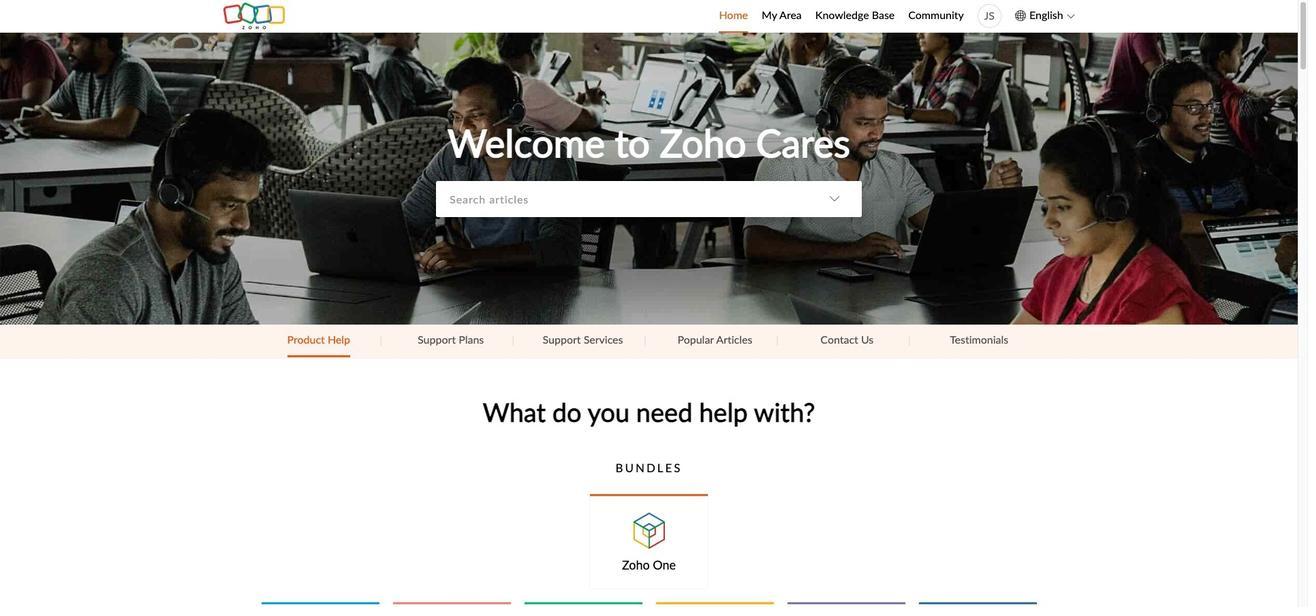 Task type: vqa. For each thing, say whether or not it's contained in the screenshot.
choose category element
yes



Task type: describe. For each thing, give the bounding box(es) containing it.
choose category image
[[829, 194, 840, 204]]

choose category element
[[807, 181, 862, 217]]

Search articles field
[[436, 181, 807, 217]]



Task type: locate. For each thing, give the bounding box(es) containing it.
choose languages element
[[1015, 7, 1075, 24]]



